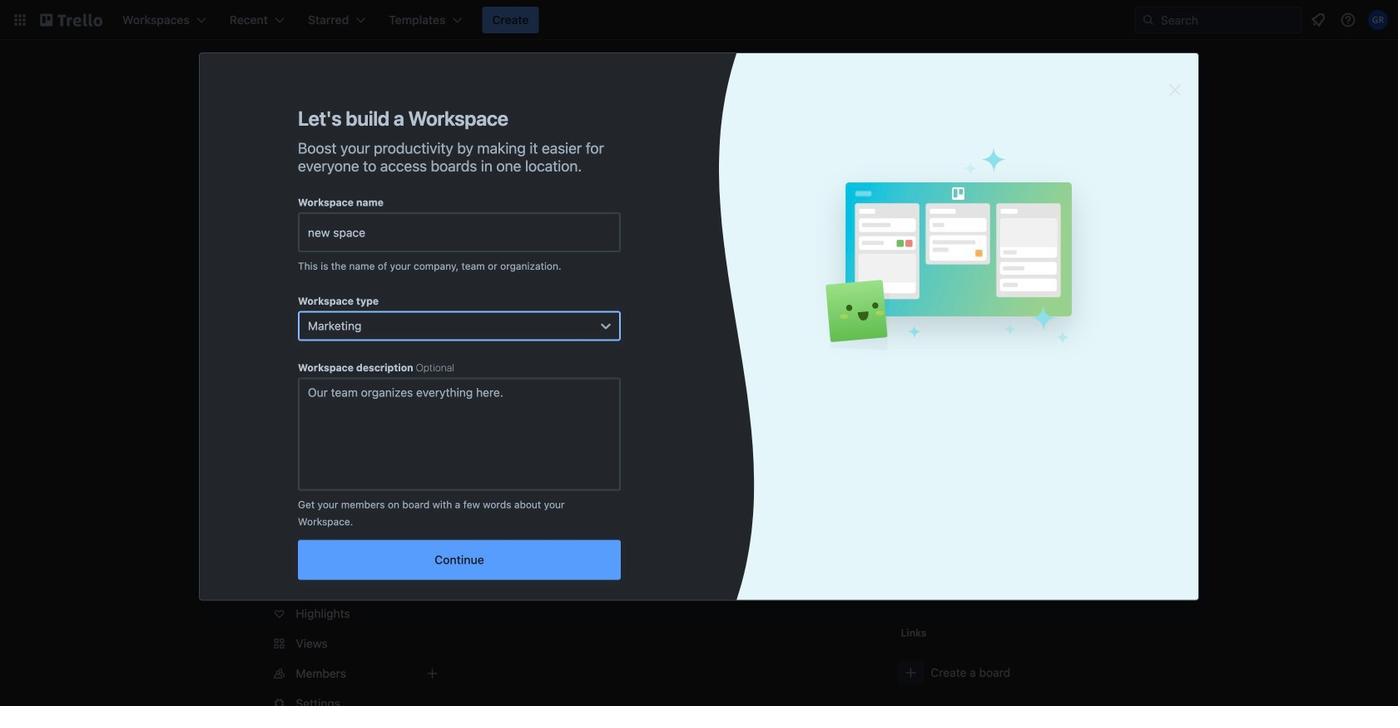 Task type: locate. For each thing, give the bounding box(es) containing it.
greg robinson (gregrobinson96) image
[[1369, 10, 1389, 30]]

Our team organizes everything here. text field
[[298, 378, 621, 491]]

add image
[[423, 351, 443, 371], [423, 664, 443, 684]]

1 vertical spatial add image
[[423, 664, 443, 684]]

Taco's Co. text field
[[298, 212, 621, 252]]

0 vertical spatial add image
[[423, 351, 443, 371]]

open information menu image
[[1341, 12, 1357, 28]]

primary element
[[0, 0, 1399, 40]]



Task type: vqa. For each thing, say whether or not it's contained in the screenshot.
Open information menu "icon"
yes



Task type: describe. For each thing, give the bounding box(es) containing it.
1 add image from the top
[[423, 351, 443, 371]]

Search field
[[1156, 8, 1301, 32]]

search image
[[1142, 13, 1156, 27]]

0 notifications image
[[1309, 10, 1329, 30]]

2 add image from the top
[[423, 664, 443, 684]]

color: green, title: none image
[[517, 333, 563, 346]]



